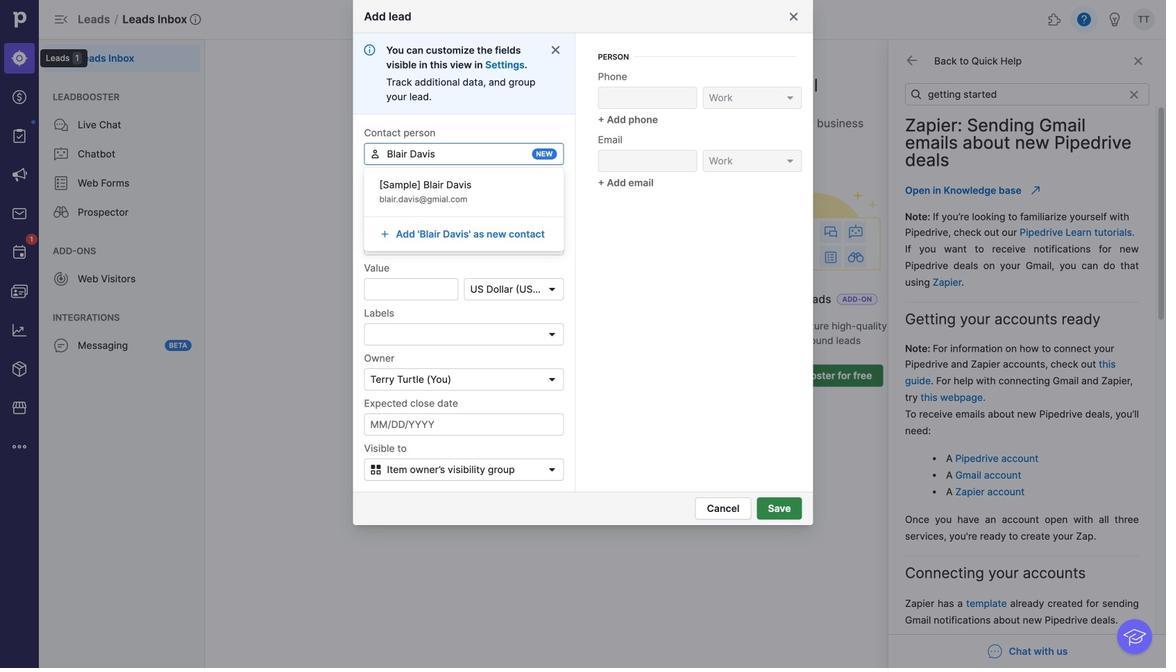 Task type: describe. For each thing, give the bounding box(es) containing it.
1 color undefined image from the top
[[53, 117, 69, 133]]

MM/DD/YYYY text field
[[364, 414, 564, 436]]

more image
[[11, 439, 28, 455]]

campaigns image
[[11, 167, 28, 183]]

0 vertical spatial color primary image
[[550, 44, 561, 56]]

menu toggle image
[[53, 11, 69, 28]]

5 color undefined image from the top
[[53, 337, 69, 354]]

Search all articles text field
[[905, 83, 1150, 106]]

1 horizontal spatial color secondary image
[[1130, 56, 1147, 67]]

2 color undefined image from the top
[[53, 146, 69, 162]]

contacts image
[[11, 283, 28, 300]]

quick help image
[[1076, 11, 1093, 28]]

products image
[[11, 361, 28, 378]]

1 menu item from the left
[[0, 39, 39, 78]]

sales inbox image
[[11, 205, 28, 222]]

sales assistant image
[[1107, 11, 1123, 28]]

Search Pipedrive field
[[458, 6, 708, 33]]

home image
[[9, 9, 30, 30]]

color active image
[[1030, 185, 1041, 196]]

0 horizontal spatial color secondary image
[[905, 53, 919, 67]]

info image
[[190, 14, 201, 25]]



Task type: locate. For each thing, give the bounding box(es) containing it.
3 color undefined image from the top
[[53, 204, 69, 221]]

knowledge center bot, also known as kc bot is an onboarding assistant that allows you to see the list of onboarding items in one place for quick and easy reference. this improves your in-app experience. image
[[1117, 619, 1152, 655]]

deals image
[[11, 89, 28, 106]]

1 vertical spatial color primary image
[[544, 464, 561, 476]]

dialog
[[0, 0, 1166, 668]]

color undefined image
[[53, 50, 69, 67], [11, 128, 28, 144], [53, 175, 69, 192], [11, 244, 28, 261]]

2 menu item from the left
[[39, 39, 205, 72]]

None text field
[[598, 87, 697, 109], [364, 143, 564, 165], [598, 150, 697, 172], [364, 233, 564, 255], [364, 278, 458, 301], [598, 87, 697, 109], [364, 143, 564, 165], [598, 150, 697, 172], [364, 233, 564, 255], [364, 278, 458, 301]]

color primary image
[[550, 44, 561, 56], [544, 464, 561, 476]]

color secondary image
[[905, 53, 919, 67], [1130, 56, 1147, 67]]

menu item
[[0, 39, 39, 78], [39, 39, 205, 72]]

marketplace image
[[11, 400, 28, 417]]

color primary image
[[911, 89, 922, 100], [785, 92, 796, 103], [370, 149, 381, 160], [785, 155, 796, 167], [379, 229, 390, 240], [368, 464, 384, 476]]

4 color undefined image from the top
[[53, 271, 69, 287]]

insights image
[[11, 322, 28, 339]]

color undefined image down menu toggle image
[[53, 50, 69, 67]]

color undefined image down deals icon
[[11, 128, 28, 144]]

leads image
[[11, 50, 28, 67]]

color undefined image up "contacts" image
[[11, 244, 28, 261]]

None field
[[703, 87, 802, 109], [364, 143, 564, 165], [703, 150, 802, 172], [364, 323, 564, 346], [364, 369, 564, 391], [703, 87, 802, 109], [364, 143, 564, 165], [703, 150, 802, 172], [364, 323, 564, 346], [364, 369, 564, 391]]

color muted image
[[1129, 89, 1140, 100]]

color undefined image right campaigns image
[[53, 175, 69, 192]]

color undefined image
[[53, 117, 69, 133], [53, 146, 69, 162], [53, 204, 69, 221], [53, 271, 69, 287], [53, 337, 69, 354]]

close image
[[788, 11, 799, 22]]

menu
[[0, 0, 87, 668], [39, 39, 205, 668]]

color info image
[[364, 44, 375, 56]]



Task type: vqa. For each thing, say whether or not it's contained in the screenshot.
HOME icon
yes



